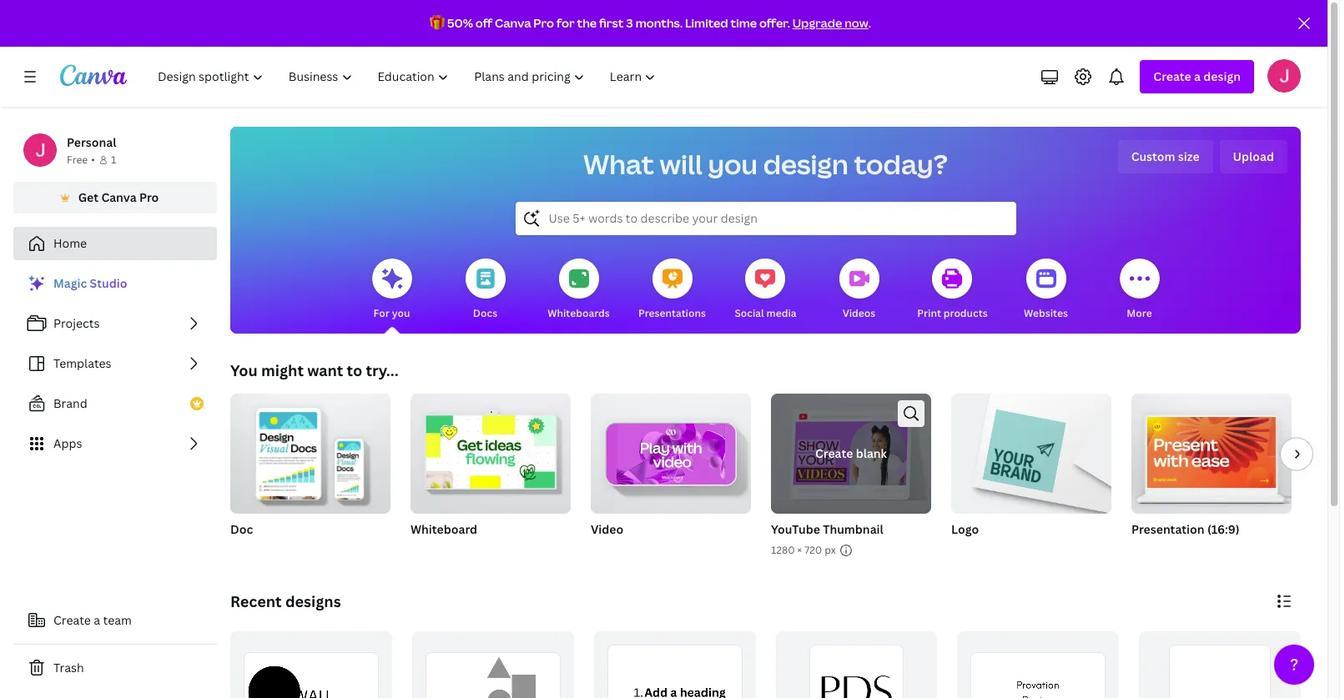 Task type: vqa. For each thing, say whether or not it's contained in the screenshot.
Terry Turtle icon
no



Task type: locate. For each thing, give the bounding box(es) containing it.
pro up home link
[[139, 189, 159, 205]]

top level navigation element
[[147, 60, 671, 93]]

to
[[347, 361, 362, 381]]

1 horizontal spatial canva
[[495, 15, 531, 31]]

pro left for
[[534, 15, 554, 31]]

create left the team
[[53, 613, 91, 629]]

youtube
[[771, 522, 820, 538]]

1 horizontal spatial a
[[1195, 68, 1201, 84]]

upgrade
[[793, 15, 843, 31]]

presentation
[[1132, 522, 1205, 538]]

magic studio
[[53, 275, 127, 291]]

print products button
[[918, 247, 988, 334]]

social media
[[735, 306, 797, 321]]

2 vertical spatial create
[[53, 613, 91, 629]]

🎁
[[430, 15, 445, 31]]

logo group
[[952, 387, 1112, 559]]

create inside button
[[53, 613, 91, 629]]

canva
[[495, 15, 531, 31], [101, 189, 137, 205]]

social
[[735, 306, 764, 321]]

you inside "button"
[[392, 306, 410, 321]]

pro
[[534, 15, 554, 31], [139, 189, 159, 205]]

1 vertical spatial you
[[392, 306, 410, 321]]

free
[[67, 153, 88, 167]]

None search field
[[515, 202, 1016, 235]]

a for team
[[94, 613, 100, 629]]

custom
[[1132, 149, 1176, 164]]

brand
[[53, 396, 87, 412]]

whiteboard group
[[411, 387, 571, 559]]

a left the team
[[94, 613, 100, 629]]

create left blank
[[816, 446, 853, 462]]

1280 × 720 px
[[771, 543, 836, 558]]

trash link
[[13, 652, 217, 685]]

a up size
[[1195, 68, 1201, 84]]

canva right off
[[495, 15, 531, 31]]

0 horizontal spatial you
[[392, 306, 410, 321]]

a for design
[[1195, 68, 1201, 84]]

0 horizontal spatial design
[[764, 146, 849, 182]]

designs
[[285, 592, 341, 612]]

a inside button
[[94, 613, 100, 629]]

team
[[103, 613, 132, 629]]

create inside group
[[816, 446, 853, 462]]

james peterson image
[[1268, 59, 1301, 93]]

1 horizontal spatial design
[[1204, 68, 1241, 84]]

you
[[708, 146, 758, 182], [392, 306, 410, 321]]

docs
[[473, 306, 498, 321]]

upload button
[[1220, 140, 1288, 174]]

4 group from the left
[[952, 387, 1112, 514]]

design up search search field
[[764, 146, 849, 182]]

0 horizontal spatial canva
[[101, 189, 137, 205]]

0 vertical spatial a
[[1195, 68, 1201, 84]]

0 vertical spatial create
[[1154, 68, 1192, 84]]

products
[[944, 306, 988, 321]]

presentations button
[[639, 247, 706, 334]]

a inside dropdown button
[[1195, 68, 1201, 84]]

group for video
[[591, 387, 751, 514]]

off
[[476, 15, 493, 31]]

0 horizontal spatial create
[[53, 613, 91, 629]]

(16:9)
[[1208, 522, 1240, 538]]

studio
[[90, 275, 127, 291]]

1 horizontal spatial you
[[708, 146, 758, 182]]

1 vertical spatial canva
[[101, 189, 137, 205]]

free •
[[67, 153, 95, 167]]

1 vertical spatial a
[[94, 613, 100, 629]]

1 vertical spatial pro
[[139, 189, 159, 205]]

create up custom size
[[1154, 68, 1192, 84]]

time
[[731, 15, 757, 31]]

1 vertical spatial design
[[764, 146, 849, 182]]

0 horizontal spatial a
[[94, 613, 100, 629]]

for you button
[[372, 247, 412, 334]]

video
[[591, 522, 624, 538]]

you right for
[[392, 306, 410, 321]]

recent designs
[[230, 592, 341, 612]]

logo
[[952, 522, 979, 538]]

get
[[78, 189, 99, 205]]

videos button
[[839, 247, 879, 334]]

design
[[1204, 68, 1241, 84], [764, 146, 849, 182]]

home
[[53, 235, 87, 251]]

trash
[[53, 660, 84, 676]]

1 horizontal spatial pro
[[534, 15, 554, 31]]

for
[[374, 306, 390, 321]]

more
[[1127, 306, 1153, 321]]

first
[[599, 15, 624, 31]]

print
[[918, 306, 942, 321]]

create inside dropdown button
[[1154, 68, 1192, 84]]

get canva pro
[[78, 189, 159, 205]]

pro inside button
[[139, 189, 159, 205]]

1 group from the left
[[230, 387, 391, 514]]

what will you design today?
[[584, 146, 948, 182]]

months.
[[636, 15, 683, 31]]

upload
[[1233, 149, 1275, 164]]

2 group from the left
[[411, 387, 571, 514]]

1 vertical spatial create
[[816, 446, 853, 462]]

list
[[13, 267, 217, 461]]

create
[[1154, 68, 1192, 84], [816, 446, 853, 462], [53, 613, 91, 629]]

canva inside button
[[101, 189, 137, 205]]

group
[[230, 387, 391, 514], [411, 387, 571, 514], [591, 387, 751, 514], [952, 387, 1112, 514], [1132, 387, 1292, 514]]

want
[[307, 361, 343, 381]]

apps link
[[13, 427, 217, 461]]

1 horizontal spatial create
[[816, 446, 853, 462]]

create a team button
[[13, 604, 217, 638]]

more button
[[1120, 247, 1160, 334]]

0 vertical spatial design
[[1204, 68, 1241, 84]]

you right will on the top
[[708, 146, 758, 182]]

doc group
[[230, 387, 391, 559]]

media
[[767, 306, 797, 321]]

create a design
[[1154, 68, 1241, 84]]

today?
[[854, 146, 948, 182]]

5 group from the left
[[1132, 387, 1292, 514]]

whiteboard
[[411, 522, 478, 538]]

group for logo
[[952, 387, 1112, 514]]

create for create a team
[[53, 613, 91, 629]]

apps
[[53, 436, 82, 452]]

group for presentation (16:9)
[[1132, 387, 1292, 514]]

canva right get
[[101, 189, 137, 205]]

design left james peterson 'image' at the top of the page
[[1204, 68, 1241, 84]]

personal
[[67, 134, 116, 150]]

2 horizontal spatial create
[[1154, 68, 1192, 84]]

3 group from the left
[[591, 387, 751, 514]]

0 horizontal spatial pro
[[139, 189, 159, 205]]



Task type: describe. For each thing, give the bounding box(es) containing it.
video group
[[591, 387, 751, 559]]

magic studio link
[[13, 267, 217, 301]]

Search search field
[[549, 203, 983, 235]]

you
[[230, 361, 258, 381]]

×
[[798, 543, 802, 558]]

now
[[845, 15, 869, 31]]

design inside dropdown button
[[1204, 68, 1241, 84]]

might
[[261, 361, 304, 381]]

720
[[805, 543, 823, 558]]

recent
[[230, 592, 282, 612]]

create for create blank
[[816, 446, 853, 462]]

thumbnail
[[823, 522, 884, 538]]

create for create a design
[[1154, 68, 1192, 84]]

px
[[825, 543, 836, 558]]

presentation (16:9)
[[1132, 522, 1240, 538]]

whiteboards button
[[548, 247, 610, 334]]

websites button
[[1024, 247, 1069, 334]]

0 vertical spatial canva
[[495, 15, 531, 31]]

limited
[[685, 15, 729, 31]]

•
[[91, 153, 95, 167]]

size
[[1179, 149, 1200, 164]]

whiteboards
[[548, 306, 610, 321]]

50%
[[447, 15, 473, 31]]

docs button
[[465, 247, 505, 334]]

youtube thumbnail group
[[771, 394, 932, 559]]

you might want to try...
[[230, 361, 399, 381]]

for
[[557, 15, 575, 31]]

1
[[111, 153, 116, 167]]

3
[[626, 15, 633, 31]]

create a design button
[[1141, 60, 1255, 93]]

custom size button
[[1118, 140, 1213, 174]]

presentation (16:9) group
[[1132, 387, 1292, 559]]

templates link
[[13, 347, 217, 381]]

create blank
[[816, 446, 887, 462]]

projects link
[[13, 307, 217, 341]]

home link
[[13, 227, 217, 260]]

blank
[[856, 446, 887, 462]]

offer.
[[760, 15, 790, 31]]

get canva pro button
[[13, 182, 217, 214]]

templates
[[53, 356, 111, 371]]

create blank group
[[771, 394, 932, 514]]

group for doc
[[230, 387, 391, 514]]

social media button
[[735, 247, 797, 334]]

for you
[[374, 306, 410, 321]]

presentations
[[639, 306, 706, 321]]

magic
[[53, 275, 87, 291]]

projects
[[53, 316, 100, 331]]

🎁 50% off canva pro for the first 3 months. limited time offer. upgrade now .
[[430, 15, 871, 31]]

custom size
[[1132, 149, 1200, 164]]

doc
[[230, 522, 253, 538]]

will
[[660, 146, 703, 182]]

list containing magic studio
[[13, 267, 217, 461]]

brand link
[[13, 387, 217, 421]]

group for whiteboard
[[411, 387, 571, 514]]

upgrade now button
[[793, 15, 869, 31]]

try...
[[366, 361, 399, 381]]

what
[[584, 146, 655, 182]]

0 vertical spatial pro
[[534, 15, 554, 31]]

create a team
[[53, 613, 132, 629]]

1280 × 720 px button
[[771, 543, 853, 559]]

0 vertical spatial you
[[708, 146, 758, 182]]

print products
[[918, 306, 988, 321]]

the
[[577, 15, 597, 31]]

youtube thumbnail
[[771, 522, 884, 538]]

.
[[869, 15, 871, 31]]

websites
[[1024, 306, 1069, 321]]

1280
[[771, 543, 795, 558]]

videos
[[843, 306, 876, 321]]



